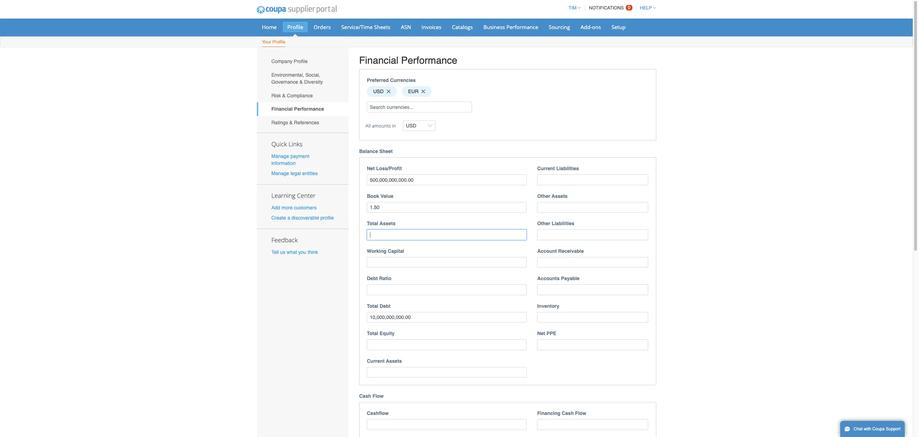 Task type: locate. For each thing, give the bounding box(es) containing it.
total down debt ratio at the bottom of page
[[367, 304, 379, 309]]

in
[[392, 123, 396, 129]]

setup
[[612, 24, 626, 31]]

balance
[[360, 149, 378, 154]]

0 vertical spatial current
[[538, 166, 556, 172]]

company
[[272, 59, 293, 64]]

catalogs
[[452, 24, 473, 31]]

your profile
[[262, 39, 286, 45]]

performance for business performance link
[[507, 24, 539, 31]]

add more customers
[[272, 205, 317, 211]]

0 vertical spatial debt
[[367, 276, 378, 282]]

other up 'other liabilities'
[[538, 194, 551, 199]]

& for references
[[290, 120, 293, 126]]

chat
[[855, 427, 863, 432]]

net left ppe
[[538, 331, 546, 337]]

0 vertical spatial other
[[538, 194, 551, 199]]

0 vertical spatial financial performance
[[360, 55, 458, 66]]

1 vertical spatial assets
[[380, 221, 396, 227]]

ons
[[593, 24, 602, 31]]

current up other assets
[[538, 166, 556, 172]]

ratings & references link
[[257, 116, 349, 130]]

other
[[538, 194, 551, 199], [538, 221, 551, 227]]

0 vertical spatial performance
[[507, 24, 539, 31]]

2 horizontal spatial performance
[[507, 24, 539, 31]]

1 horizontal spatial cash
[[562, 411, 574, 417]]

flow up cashflow
[[373, 394, 384, 400]]

& right 'ratings'
[[290, 120, 293, 126]]

1 vertical spatial performance
[[402, 55, 458, 66]]

profile
[[288, 24, 304, 31], [273, 39, 286, 45], [294, 59, 308, 64]]

performance right business
[[507, 24, 539, 31]]

navigation
[[566, 1, 657, 15]]

total for total debt
[[367, 304, 379, 309]]

2 vertical spatial &
[[290, 120, 293, 126]]

1 horizontal spatial debt
[[380, 304, 391, 309]]

1 vertical spatial manage
[[272, 171, 289, 176]]

performance up references
[[294, 106, 324, 112]]

& inside environmental, social, governance & diversity
[[300, 79, 303, 85]]

a
[[288, 215, 291, 221]]

invoices link
[[418, 22, 446, 32]]

other up account
[[538, 221, 551, 227]]

0 horizontal spatial net
[[367, 166, 375, 172]]

us
[[280, 250, 286, 255]]

other liabilities
[[538, 221, 575, 227]]

1 horizontal spatial current
[[538, 166, 556, 172]]

0 vertical spatial assets
[[552, 194, 568, 199]]

Current Liabilities text field
[[538, 175, 649, 186]]

total
[[367, 221, 379, 227], [367, 304, 379, 309], [367, 331, 379, 337]]

assets for total assets
[[380, 221, 396, 227]]

0 horizontal spatial debt
[[367, 276, 378, 282]]

1 horizontal spatial financial
[[360, 55, 399, 66]]

2 vertical spatial assets
[[386, 359, 402, 364]]

amounts
[[372, 123, 391, 129]]

book value
[[367, 194, 394, 199]]

0
[[628, 5, 631, 10]]

current down "total equity"
[[367, 359, 385, 364]]

cash up cashflow
[[360, 394, 372, 400]]

1 vertical spatial financial
[[272, 106, 293, 112]]

references
[[294, 120, 319, 126]]

&
[[300, 79, 303, 85], [283, 93, 286, 98], [290, 120, 293, 126]]

0 vertical spatial total
[[367, 221, 379, 227]]

liabilities up current liabilities text box at the top of the page
[[557, 166, 580, 172]]

eur option
[[402, 86, 432, 97]]

Net Loss/Profit text field
[[367, 175, 527, 186]]

home link
[[258, 22, 282, 32]]

Current Assets text field
[[367, 368, 527, 378]]

cash right financing
[[562, 411, 574, 417]]

financial performance up currencies
[[360, 55, 458, 66]]

financial performance
[[360, 55, 458, 66], [272, 106, 324, 112]]

net loss/profit
[[367, 166, 402, 172]]

2 vertical spatial total
[[367, 331, 379, 337]]

net down the balance on the top left of page
[[367, 166, 375, 172]]

assets for other assets
[[552, 194, 568, 199]]

current
[[538, 166, 556, 172], [367, 359, 385, 364]]

sourcing
[[549, 24, 571, 31]]

profile
[[321, 215, 334, 221]]

your profile link
[[262, 38, 286, 47]]

Total Equity text field
[[367, 340, 527, 351]]

3 total from the top
[[367, 331, 379, 337]]

create a discoverable profile link
[[272, 215, 334, 221]]

flow up 'financing cash flow' text box
[[576, 411, 587, 417]]

orders link
[[309, 22, 336, 32]]

& right risk
[[283, 93, 286, 98]]

diversity
[[304, 79, 323, 85]]

business
[[484, 24, 506, 31]]

manage for manage legal entities
[[272, 171, 289, 176]]

what
[[287, 250, 297, 255]]

2 horizontal spatial &
[[300, 79, 303, 85]]

ratings & references
[[272, 120, 319, 126]]

asn
[[401, 24, 412, 31]]

profile inside "link"
[[294, 59, 308, 64]]

debt
[[367, 276, 378, 282], [380, 304, 391, 309]]

1 horizontal spatial net
[[538, 331, 546, 337]]

coupa supplier portal image
[[252, 1, 342, 19]]

0 vertical spatial net
[[367, 166, 375, 172]]

1 vertical spatial &
[[283, 93, 286, 98]]

0 vertical spatial financial
[[360, 55, 399, 66]]

notifications 0
[[590, 5, 631, 11]]

0 horizontal spatial current
[[367, 359, 385, 364]]

assets for current assets
[[386, 359, 402, 364]]

liabilities for other liabilities
[[552, 221, 575, 227]]

Other Assets text field
[[538, 202, 649, 213]]

1 vertical spatial current
[[367, 359, 385, 364]]

1 manage from the top
[[272, 153, 289, 159]]

eur
[[409, 89, 419, 94]]

assets down value
[[380, 221, 396, 227]]

manage up information
[[272, 153, 289, 159]]

ratio
[[380, 276, 392, 282]]

0 horizontal spatial performance
[[294, 106, 324, 112]]

2 vertical spatial profile
[[294, 59, 308, 64]]

financial up preferred on the left of the page
[[360, 55, 399, 66]]

1 horizontal spatial flow
[[576, 411, 587, 417]]

0 vertical spatial profile
[[288, 24, 304, 31]]

with
[[865, 427, 872, 432]]

compliance
[[287, 93, 313, 98]]

currencies
[[390, 77, 416, 83]]

1 vertical spatial other
[[538, 221, 551, 227]]

capital
[[388, 249, 405, 254]]

current for current assets
[[367, 359, 385, 364]]

financing
[[538, 411, 561, 417]]

1 other from the top
[[538, 194, 551, 199]]

manage inside manage payment information
[[272, 153, 289, 159]]

1 vertical spatial liabilities
[[552, 221, 575, 227]]

sheets
[[374, 24, 391, 31]]

0 vertical spatial manage
[[272, 153, 289, 159]]

Total Debt text field
[[367, 312, 527, 323]]

assets down "equity"
[[386, 359, 402, 364]]

debt down the ratio
[[380, 304, 391, 309]]

1 vertical spatial total
[[367, 304, 379, 309]]

cashflow
[[367, 411, 389, 417]]

profile right your
[[273, 39, 286, 45]]

Working Capital text field
[[367, 257, 527, 268]]

0 vertical spatial liabilities
[[557, 166, 580, 172]]

total left "equity"
[[367, 331, 379, 337]]

0 horizontal spatial financial
[[272, 106, 293, 112]]

balance sheet
[[360, 149, 393, 154]]

loss/profit
[[377, 166, 402, 172]]

profile up "environmental, social, governance & diversity" link
[[294, 59, 308, 64]]

& left "diversity"
[[300, 79, 303, 85]]

chat with coupa support button
[[841, 422, 906, 438]]

manage
[[272, 153, 289, 159], [272, 171, 289, 176]]

liabilities up account receivable
[[552, 221, 575, 227]]

equity
[[380, 331, 395, 337]]

financing cash flow
[[538, 411, 587, 417]]

notifications
[[590, 5, 624, 11]]

financial performance down compliance
[[272, 106, 324, 112]]

liabilities
[[557, 166, 580, 172], [552, 221, 575, 227]]

2 manage from the top
[[272, 171, 289, 176]]

0 horizontal spatial financial performance
[[272, 106, 324, 112]]

0 vertical spatial flow
[[373, 394, 384, 400]]

account receivable
[[538, 249, 584, 254]]

0 vertical spatial &
[[300, 79, 303, 85]]

catalogs link
[[448, 22, 478, 32]]

current for current liabilities
[[538, 166, 556, 172]]

1 vertical spatial net
[[538, 331, 546, 337]]

0 horizontal spatial &
[[283, 93, 286, 98]]

1 vertical spatial cash
[[562, 411, 574, 417]]

quick
[[272, 140, 287, 148]]

center
[[297, 191, 316, 200]]

debt left the ratio
[[367, 276, 378, 282]]

1 vertical spatial profile
[[273, 39, 286, 45]]

net for net ppe
[[538, 331, 546, 337]]

2 vertical spatial performance
[[294, 106, 324, 112]]

tell us what you think button
[[272, 249, 318, 256]]

1 vertical spatial financial performance
[[272, 106, 324, 112]]

working capital
[[367, 249, 405, 254]]

invoices
[[422, 24, 442, 31]]

preferred
[[367, 77, 389, 83]]

total equity
[[367, 331, 395, 337]]

0 horizontal spatial cash
[[360, 394, 372, 400]]

total down 'book'
[[367, 221, 379, 227]]

assets down current liabilities
[[552, 194, 568, 199]]

working
[[367, 249, 387, 254]]

manage down information
[[272, 171, 289, 176]]

2 other from the top
[[538, 221, 551, 227]]

flow
[[373, 394, 384, 400], [576, 411, 587, 417]]

2 total from the top
[[367, 304, 379, 309]]

profile down coupa supplier portal image on the top left of page
[[288, 24, 304, 31]]

1 total from the top
[[367, 221, 379, 227]]

Account Receivable text field
[[538, 257, 649, 268]]

1 horizontal spatial &
[[290, 120, 293, 126]]

tim link
[[566, 5, 581, 11]]

financial up 'ratings'
[[272, 106, 293, 112]]

tell
[[272, 250, 279, 255]]

1 vertical spatial flow
[[576, 411, 587, 417]]

customers
[[294, 205, 317, 211]]

performance up currencies
[[402, 55, 458, 66]]



Task type: describe. For each thing, give the bounding box(es) containing it.
learning
[[272, 191, 296, 200]]

setup link
[[608, 22, 631, 32]]

1 vertical spatial debt
[[380, 304, 391, 309]]

sourcing link
[[545, 22, 575, 32]]

debt ratio
[[367, 276, 392, 282]]

receivable
[[559, 249, 584, 254]]

manage payment information link
[[272, 153, 310, 166]]

total for total equity
[[367, 331, 379, 337]]

tell us what you think
[[272, 250, 318, 255]]

governance
[[272, 79, 298, 85]]

quick links
[[272, 140, 303, 148]]

payment
[[291, 153, 310, 159]]

feedback
[[272, 236, 298, 245]]

company profile
[[272, 59, 308, 64]]

help link
[[638, 5, 657, 11]]

risk
[[272, 93, 281, 98]]

financial performance link
[[257, 102, 349, 116]]

1 horizontal spatial performance
[[402, 55, 458, 66]]

add-
[[581, 24, 593, 31]]

help
[[641, 5, 653, 11]]

more
[[282, 205, 293, 211]]

other for other assets
[[538, 194, 551, 199]]

accounts
[[538, 276, 560, 282]]

risk & compliance link
[[257, 89, 349, 102]]

usd option
[[367, 86, 397, 97]]

& for compliance
[[283, 93, 286, 98]]

service/time sheets
[[342, 24, 391, 31]]

orders
[[314, 24, 331, 31]]

your
[[262, 39, 271, 45]]

Inventory text field
[[538, 312, 649, 323]]

Financing Cash Flow text field
[[538, 420, 649, 431]]

0 horizontal spatial flow
[[373, 394, 384, 400]]

Search currencies... field
[[367, 102, 472, 113]]

liabilities for current liabilities
[[557, 166, 580, 172]]

information
[[272, 161, 296, 166]]

Book Value text field
[[367, 202, 527, 213]]

other for other liabilities
[[538, 221, 551, 227]]

manage legal entities
[[272, 171, 318, 176]]

total debt
[[367, 304, 391, 309]]

selected list box
[[365, 84, 652, 99]]

add-ons link
[[577, 22, 606, 32]]

accounts payable
[[538, 276, 580, 282]]

Cashflow text field
[[367, 420, 527, 431]]

entities
[[303, 171, 318, 176]]

manage for manage payment information
[[272, 153, 289, 159]]

cash flow
[[360, 394, 384, 400]]

links
[[289, 140, 303, 148]]

Net PPE text field
[[538, 340, 649, 351]]

0 vertical spatial cash
[[360, 394, 372, 400]]

ppe
[[547, 331, 557, 337]]

add-ons
[[581, 24, 602, 31]]

ratings
[[272, 120, 288, 126]]

you
[[299, 250, 307, 255]]

learning center
[[272, 191, 316, 200]]

1 horizontal spatial financial performance
[[360, 55, 458, 66]]

profile for your profile
[[273, 39, 286, 45]]

current assets
[[367, 359, 402, 364]]

coupa
[[873, 427, 886, 432]]

performance for "financial performance" link
[[294, 106, 324, 112]]

business performance
[[484, 24, 539, 31]]

all amounts in
[[366, 123, 396, 129]]

manage payment information
[[272, 153, 310, 166]]

net ppe
[[538, 331, 557, 337]]

preferred currencies
[[367, 77, 416, 83]]

environmental,
[[272, 72, 304, 78]]

legal
[[291, 171, 301, 176]]

profile for company profile
[[294, 59, 308, 64]]

all
[[366, 123, 371, 129]]

usd
[[374, 89, 384, 94]]

other assets
[[538, 194, 568, 199]]

Accounts Payable text field
[[538, 285, 649, 296]]

total for total assets
[[367, 221, 379, 227]]

create
[[272, 215, 286, 221]]

inventory
[[538, 304, 560, 309]]

net for net loss/profit
[[367, 166, 375, 172]]

book
[[367, 194, 380, 199]]

Other Liabilities text field
[[538, 230, 649, 241]]

manage legal entities link
[[272, 171, 318, 176]]

home
[[262, 24, 277, 31]]

total assets
[[367, 221, 396, 227]]

risk & compliance
[[272, 93, 313, 98]]

add
[[272, 205, 280, 211]]

discoverable
[[292, 215, 319, 221]]

Total Assets text field
[[367, 230, 527, 241]]

add more customers link
[[272, 205, 317, 211]]

asn link
[[397, 22, 416, 32]]

financial performance inside "financial performance" link
[[272, 106, 324, 112]]

support
[[887, 427, 902, 432]]

account
[[538, 249, 557, 254]]

Debt Ratio text field
[[367, 285, 527, 296]]

payable
[[562, 276, 580, 282]]

chat with coupa support
[[855, 427, 902, 432]]

navigation containing notifications 0
[[566, 1, 657, 15]]



Task type: vqa. For each thing, say whether or not it's contained in the screenshot.
Sourcing link
yes



